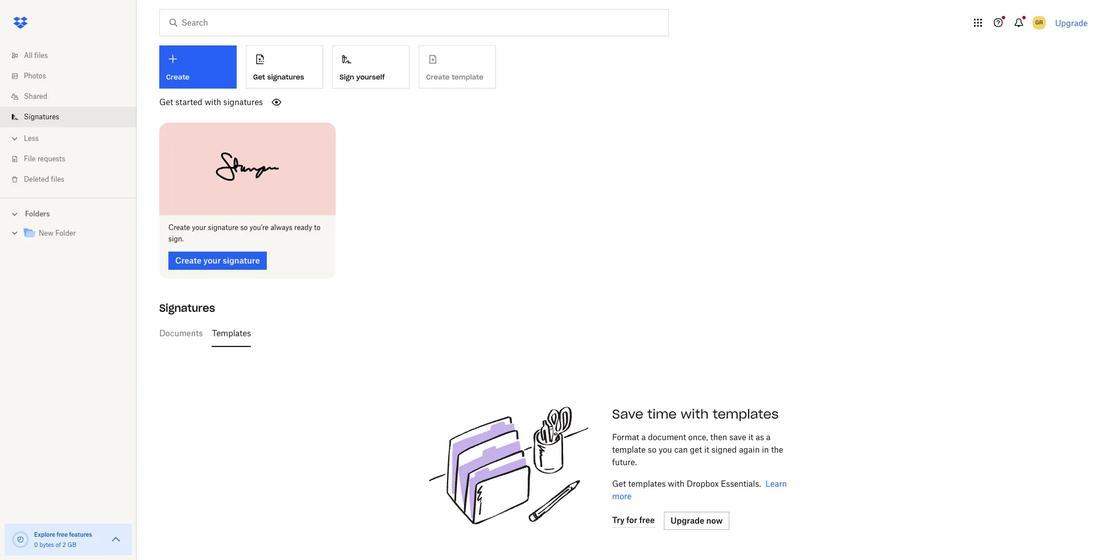 Task type: locate. For each thing, give the bounding box(es) containing it.
1 vertical spatial signature
[[223, 256, 260, 265]]

your down create your signature so you're always ready to sign.
[[203, 256, 221, 265]]

folders
[[25, 210, 50, 218]]

file requests link
[[9, 149, 137, 170]]

save
[[612, 407, 643, 422]]

with for templates
[[681, 407, 709, 422]]

0 vertical spatial signature
[[208, 223, 238, 232]]

all
[[24, 51, 33, 60]]

2 vertical spatial with
[[668, 479, 685, 489]]

0 vertical spatial signatures
[[24, 113, 59, 121]]

new folder link
[[23, 226, 127, 242]]

folders button
[[0, 205, 137, 222]]

1 vertical spatial so
[[648, 445, 656, 455]]

a right format
[[641, 433, 646, 442]]

1 horizontal spatial signatures
[[267, 73, 304, 81]]

signature up create your signature
[[208, 223, 238, 232]]

learn more
[[612, 479, 787, 502]]

tab list
[[159, 320, 1092, 347]]

all files link
[[9, 46, 137, 66]]

1 horizontal spatial templates
[[713, 407, 779, 422]]

signatures list item
[[0, 107, 137, 127]]

0
[[34, 542, 38, 549]]

create inside create popup button
[[166, 73, 190, 81]]

template
[[612, 445, 646, 455]]

signed
[[712, 445, 737, 455]]

your
[[192, 223, 206, 232], [203, 256, 221, 265]]

0 vertical spatial so
[[240, 223, 248, 232]]

get
[[253, 73, 265, 81], [159, 97, 173, 107], [612, 479, 626, 489]]

get left started
[[159, 97, 173, 107]]

create for create your signature so you're always ready to sign.
[[168, 223, 190, 232]]

0 horizontal spatial so
[[240, 223, 248, 232]]

0 horizontal spatial get
[[159, 97, 173, 107]]

1 vertical spatial it
[[704, 445, 709, 455]]

1 vertical spatial your
[[203, 256, 221, 265]]

new
[[39, 229, 54, 238]]

so
[[240, 223, 248, 232], [648, 445, 656, 455]]

upgrade
[[1055, 18, 1088, 28], [671, 516, 704, 526]]

yourself
[[356, 73, 385, 81]]

templates up save
[[713, 407, 779, 422]]

create for create your signature
[[175, 256, 202, 265]]

signatures
[[24, 113, 59, 121], [159, 302, 215, 315]]

of
[[56, 542, 61, 549]]

in
[[762, 445, 769, 455]]

1 vertical spatial create
[[168, 223, 190, 232]]

with right started
[[205, 97, 221, 107]]

get inside get signatures button
[[253, 73, 265, 81]]

upgrade for upgrade now
[[671, 516, 704, 526]]

0 vertical spatial create
[[166, 73, 190, 81]]

then
[[710, 433, 727, 442]]

with for signatures
[[205, 97, 221, 107]]

ready
[[294, 223, 312, 232]]

1 horizontal spatial it
[[748, 433, 753, 442]]

free
[[639, 516, 655, 526], [57, 532, 68, 539]]

try
[[612, 516, 624, 526]]

signature
[[208, 223, 238, 232], [223, 256, 260, 265]]

1 horizontal spatial files
[[51, 175, 64, 184]]

save
[[729, 433, 746, 442]]

create inside create your signature button
[[175, 256, 202, 265]]

upgrade right gr dropdown button
[[1055, 18, 1088, 28]]

bytes
[[39, 542, 54, 549]]

more
[[612, 492, 632, 502]]

1 horizontal spatial free
[[639, 516, 655, 526]]

0 horizontal spatial upgrade
[[671, 516, 704, 526]]

0 horizontal spatial templates
[[628, 479, 666, 489]]

signatures inside button
[[267, 73, 304, 81]]

the
[[771, 445, 783, 455]]

0 vertical spatial templates
[[713, 407, 779, 422]]

get templates with dropbox essentials.
[[612, 479, 761, 489]]

get for get signatures
[[253, 73, 265, 81]]

quota usage element
[[11, 531, 30, 550]]

create up started
[[166, 73, 190, 81]]

sign yourself button
[[332, 46, 410, 89]]

less
[[24, 134, 39, 143]]

0 horizontal spatial files
[[34, 51, 48, 60]]

1 vertical spatial signatures
[[223, 97, 263, 107]]

get
[[690, 445, 702, 455]]

signatures up the documents
[[159, 302, 215, 315]]

0 vertical spatial files
[[34, 51, 48, 60]]

upgrade now button
[[664, 512, 730, 531]]

1 horizontal spatial upgrade
[[1055, 18, 1088, 28]]

with left dropbox
[[668, 479, 685, 489]]

list
[[0, 39, 137, 198]]

0 vertical spatial signatures
[[267, 73, 304, 81]]

create down sign.
[[175, 256, 202, 265]]

0 horizontal spatial free
[[57, 532, 68, 539]]

files right all at top left
[[34, 51, 48, 60]]

your inside button
[[203, 256, 221, 265]]

0 vertical spatial it
[[748, 433, 753, 442]]

with
[[205, 97, 221, 107], [681, 407, 709, 422], [668, 479, 685, 489]]

signatures down shared
[[24, 113, 59, 121]]

upgrade inside button
[[671, 516, 704, 526]]

get up more
[[612, 479, 626, 489]]

files
[[34, 51, 48, 60], [51, 175, 64, 184]]

1 horizontal spatial a
[[766, 433, 771, 442]]

upgrade left now
[[671, 516, 704, 526]]

format a document once, then save it as a template so you can get it signed again in the future.
[[612, 433, 783, 467]]

templates up more
[[628, 479, 666, 489]]

0 vertical spatial free
[[639, 516, 655, 526]]

features
[[69, 532, 92, 539]]

create up sign.
[[168, 223, 190, 232]]

1 vertical spatial with
[[681, 407, 709, 422]]

sign yourself
[[340, 73, 385, 81]]

free right for
[[639, 516, 655, 526]]

get started with signatures
[[159, 97, 263, 107]]

get up get started with signatures
[[253, 73, 265, 81]]

signature inside button
[[223, 256, 260, 265]]

with up once,
[[681, 407, 709, 422]]

free up 2
[[57, 532, 68, 539]]

templates tab
[[212, 320, 251, 347]]

1 vertical spatial upgrade
[[671, 516, 704, 526]]

list containing all files
[[0, 39, 137, 198]]

1 horizontal spatial get
[[253, 73, 265, 81]]

so left you're
[[240, 223, 248, 232]]

save time with templates
[[612, 407, 779, 422]]

it right get
[[704, 445, 709, 455]]

you
[[659, 445, 672, 455]]

signature down create your signature so you're always ready to sign.
[[223, 256, 260, 265]]

0 vertical spatial with
[[205, 97, 221, 107]]

a
[[641, 433, 646, 442], [766, 433, 771, 442]]

create for create
[[166, 73, 190, 81]]

2 vertical spatial get
[[612, 479, 626, 489]]

signature for create your signature
[[223, 256, 260, 265]]

files right the deleted
[[51, 175, 64, 184]]

0 horizontal spatial signatures
[[223, 97, 263, 107]]

so left the you at the bottom right of page
[[648, 445, 656, 455]]

all files
[[24, 51, 48, 60]]

0 vertical spatial upgrade
[[1055, 18, 1088, 28]]

your up create your signature
[[192, 223, 206, 232]]

2 horizontal spatial get
[[612, 479, 626, 489]]

it
[[748, 433, 753, 442], [704, 445, 709, 455]]

templates
[[713, 407, 779, 422], [628, 479, 666, 489]]

a right as
[[766, 433, 771, 442]]

2
[[62, 542, 66, 549]]

create your signature button
[[168, 252, 267, 270]]

so inside format a document once, then save it as a template so you can get it signed again in the future.
[[648, 445, 656, 455]]

Search in folder "Dropbox" text field
[[181, 16, 645, 29]]

create your signature so you're always ready to sign.
[[168, 223, 320, 243]]

0 vertical spatial get
[[253, 73, 265, 81]]

1 vertical spatial files
[[51, 175, 64, 184]]

0 horizontal spatial a
[[641, 433, 646, 442]]

documents tab
[[159, 320, 203, 347]]

gr
[[1035, 19, 1043, 26]]

2 vertical spatial create
[[175, 256, 202, 265]]

1 vertical spatial templates
[[628, 479, 666, 489]]

signatures
[[267, 73, 304, 81], [223, 97, 263, 107]]

always
[[270, 223, 292, 232]]

create
[[166, 73, 190, 81], [168, 223, 190, 232], [175, 256, 202, 265]]

signature inside create your signature so you're always ready to sign.
[[208, 223, 238, 232]]

shared link
[[9, 86, 137, 107]]

1 vertical spatial free
[[57, 532, 68, 539]]

signatures link
[[9, 107, 137, 127]]

to
[[314, 223, 320, 232]]

it left as
[[748, 433, 753, 442]]

try for free button
[[612, 515, 655, 528]]

explore
[[34, 532, 55, 539]]

your inside create your signature so you're always ready to sign.
[[192, 223, 206, 232]]

0 horizontal spatial it
[[704, 445, 709, 455]]

1 vertical spatial signatures
[[159, 302, 215, 315]]

1 horizontal spatial so
[[648, 445, 656, 455]]

0 vertical spatial your
[[192, 223, 206, 232]]

deleted files link
[[9, 170, 137, 190]]

folder
[[55, 229, 76, 238]]

photos
[[24, 72, 46, 80]]

create inside create your signature so you're always ready to sign.
[[168, 223, 190, 232]]

1 vertical spatial get
[[159, 97, 173, 107]]

sign.
[[168, 235, 184, 243]]

0 horizontal spatial signatures
[[24, 113, 59, 121]]



Task type: vqa. For each thing, say whether or not it's contained in the screenshot.
the topmost templates
yes



Task type: describe. For each thing, give the bounding box(es) containing it.
your for create your signature
[[203, 256, 221, 265]]

format
[[612, 433, 639, 442]]

started
[[175, 97, 202, 107]]

files for deleted files
[[51, 175, 64, 184]]

document
[[648, 433, 686, 442]]

try for free
[[612, 516, 655, 526]]

signatures inside "list item"
[[24, 113, 59, 121]]

file
[[24, 155, 36, 163]]

dropbox image
[[9, 11, 32, 34]]

get signatures button
[[246, 46, 323, 89]]

files for all files
[[34, 51, 48, 60]]

photos link
[[9, 66, 137, 86]]

learn
[[765, 479, 787, 489]]

documents
[[159, 329, 203, 338]]

get for get templates with dropbox essentials.
[[612, 479, 626, 489]]

gb
[[67, 542, 76, 549]]

time
[[647, 407, 677, 422]]

once,
[[688, 433, 708, 442]]

signature for create your signature so you're always ready to sign.
[[208, 223, 238, 232]]

less image
[[9, 133, 20, 145]]

create button
[[159, 46, 237, 89]]

shared
[[24, 92, 47, 101]]

with for dropbox
[[668, 479, 685, 489]]

2 a from the left
[[766, 433, 771, 442]]

as
[[756, 433, 764, 442]]

again
[[739, 445, 760, 455]]

file requests
[[24, 155, 65, 163]]

upgrade link
[[1055, 18, 1088, 28]]

can
[[674, 445, 688, 455]]

1 horizontal spatial signatures
[[159, 302, 215, 315]]

future.
[[612, 458, 637, 467]]

new folder
[[39, 229, 76, 238]]

upgrade now
[[671, 516, 723, 526]]

now
[[706, 516, 723, 526]]

templates
[[212, 329, 251, 338]]

essentials.
[[721, 479, 761, 489]]

free inside try for free button
[[639, 516, 655, 526]]

sign
[[340, 73, 354, 81]]

learn more link
[[612, 479, 787, 502]]

1 a from the left
[[641, 433, 646, 442]]

your for create your signature so you're always ready to sign.
[[192, 223, 206, 232]]

free inside explore free features 0 bytes of 2 gb
[[57, 532, 68, 539]]

gr button
[[1030, 14, 1048, 32]]

requests
[[37, 155, 65, 163]]

upgrade for "upgrade" link
[[1055, 18, 1088, 28]]

deleted files
[[24, 175, 64, 184]]

so inside create your signature so you're always ready to sign.
[[240, 223, 248, 232]]

explore free features 0 bytes of 2 gb
[[34, 532, 92, 549]]

dropbox
[[687, 479, 719, 489]]

you're
[[250, 223, 269, 232]]

deleted
[[24, 175, 49, 184]]

create your signature
[[175, 256, 260, 265]]

get signatures
[[253, 73, 304, 81]]

get for get started with signatures
[[159, 97, 173, 107]]

tab list containing documents
[[159, 320, 1092, 347]]

for
[[626, 516, 637, 526]]



